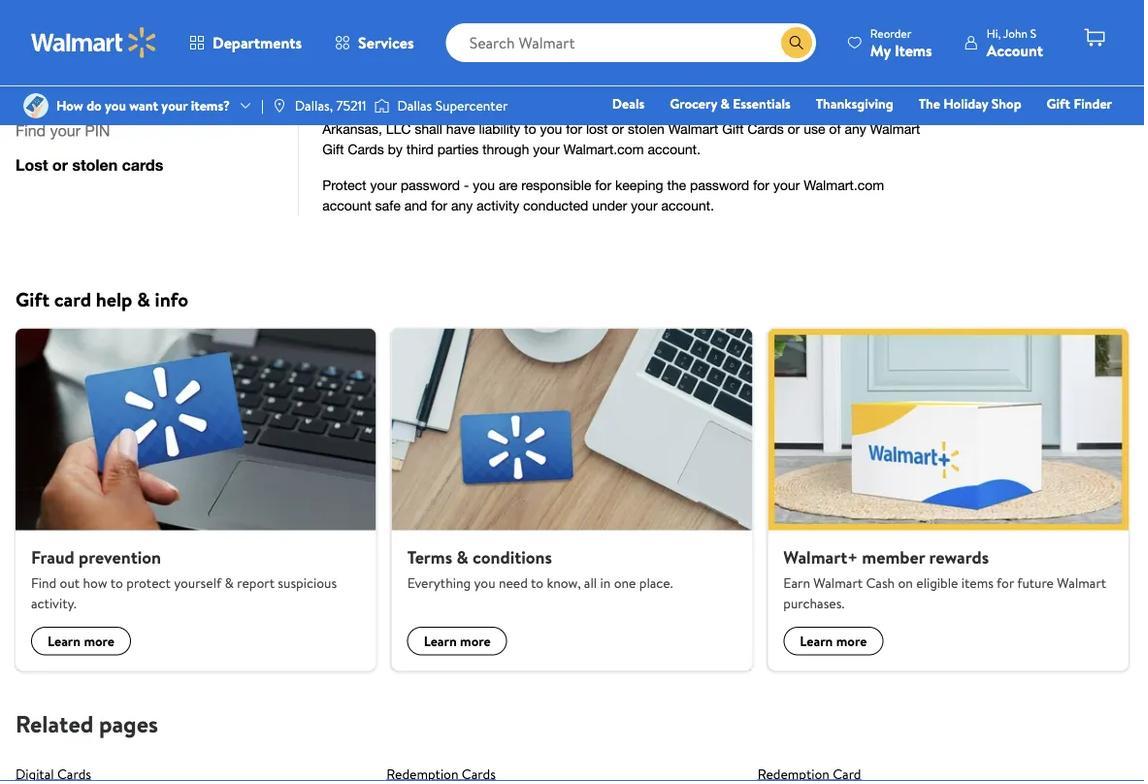Task type: vqa. For each thing, say whether or not it's contained in the screenshot.
Sign
no



Task type: locate. For each thing, give the bounding box(es) containing it.
&
[[720, 94, 730, 113], [137, 286, 150, 313], [457, 545, 468, 569], [225, 573, 234, 592]]

1 horizontal spatial to
[[531, 573, 544, 592]]

 image right 75211
[[374, 96, 390, 115]]

0 horizontal spatial learn more
[[48, 632, 115, 650]]

learn more inside walmart+ member rewards list item
[[800, 632, 867, 650]]

0 horizontal spatial learn
[[48, 632, 81, 650]]

account
[[987, 39, 1043, 61]]

2 horizontal spatial  image
[[374, 96, 390, 115]]

more inside fraud prevention list item
[[84, 632, 115, 650]]

gift
[[1047, 94, 1070, 113], [16, 286, 49, 313]]

walmart
[[813, 573, 863, 592], [1057, 573, 1106, 592]]

learn
[[48, 632, 81, 650], [424, 632, 457, 650], [800, 632, 833, 650]]

learn down everything
[[424, 632, 457, 650]]

know,
[[547, 573, 581, 592]]

1 vertical spatial walmart+
[[783, 545, 858, 569]]

hi,
[[987, 25, 1001, 41]]

more inside terms & conditions list item
[[460, 632, 491, 650]]

3 learn from the left
[[800, 632, 833, 650]]

learn down the activity.
[[48, 632, 81, 650]]

walmart+ inside 'walmart+ member rewards earn walmart cash on eligible items for future walmart purchases.'
[[783, 545, 858, 569]]

walmart right future
[[1057, 573, 1106, 592]]

0 horizontal spatial walmart
[[813, 573, 863, 592]]

how do you want your items?
[[56, 96, 230, 115]]

0 vertical spatial you
[[105, 96, 126, 115]]

one
[[963, 121, 992, 140]]

0 horizontal spatial you
[[105, 96, 126, 115]]

& right terms
[[457, 545, 468, 569]]

shop up debit
[[992, 94, 1021, 113]]

75211
[[336, 96, 366, 115]]

1 horizontal spatial walmart
[[1057, 573, 1106, 592]]

0 horizontal spatial  image
[[23, 93, 49, 118]]

toy shop link
[[671, 120, 741, 141]]

registry link
[[880, 120, 947, 141]]

2 horizontal spatial learn more
[[800, 632, 867, 650]]

more down purchases.
[[836, 632, 867, 650]]

gift finder link
[[1038, 93, 1121, 114]]

want
[[129, 96, 158, 115]]

report
[[237, 573, 275, 592]]

debit
[[996, 121, 1029, 140]]

thanksgiving
[[816, 94, 893, 113]]

walmart up purchases.
[[813, 573, 863, 592]]

more for &
[[460, 632, 491, 650]]

Search search field
[[446, 23, 816, 62]]

1 horizontal spatial shop
[[992, 94, 1021, 113]]

& left the report on the bottom left of page
[[225, 573, 234, 592]]

learn more down the activity.
[[48, 632, 115, 650]]

yourself
[[174, 573, 221, 592]]

1 horizontal spatial walmart+
[[1054, 121, 1112, 140]]

learn more inside fraud prevention list item
[[48, 632, 115, 650]]

list
[[8, 328, 1136, 671]]

learn more for fraud
[[48, 632, 115, 650]]

john
[[1003, 25, 1027, 41]]

to right how
[[110, 573, 123, 592]]

1 vertical spatial shop
[[702, 121, 732, 140]]

you left need
[[474, 573, 495, 592]]

2 walmart from the left
[[1057, 573, 1106, 592]]

 image left how
[[23, 93, 49, 118]]

the holiday shop link
[[910, 93, 1030, 114]]

learn more for walmart+
[[800, 632, 867, 650]]

you right the do
[[105, 96, 126, 115]]

walmart+
[[1054, 121, 1112, 140], [783, 545, 858, 569]]

learn inside walmart+ member rewards list item
[[800, 632, 833, 650]]

walmart+ up earn
[[783, 545, 858, 569]]

pages
[[99, 708, 158, 740]]

1 to from the left
[[110, 573, 123, 592]]

2 to from the left
[[531, 573, 544, 592]]

0 horizontal spatial to
[[110, 573, 123, 592]]

cart contains 0 items total amount $0.00 image
[[1083, 26, 1106, 49]]

eligible
[[916, 573, 958, 592]]

need
[[499, 573, 528, 592]]

gift left card
[[16, 286, 49, 313]]

learn more for terms
[[424, 632, 491, 650]]

the holiday shop
[[919, 94, 1021, 113]]

3 more from the left
[[836, 632, 867, 650]]

|
[[261, 96, 264, 115]]

0 horizontal spatial gift
[[16, 286, 49, 313]]

1 horizontal spatial you
[[474, 573, 495, 592]]

walmart+ for walmart+ member rewards earn walmart cash on eligible items for future walmart purchases.
[[783, 545, 858, 569]]

my
[[870, 39, 891, 61]]

fashion
[[818, 121, 863, 140]]

walmart+ for walmart+
[[1054, 121, 1112, 140]]

 image
[[23, 93, 49, 118], [374, 96, 390, 115], [272, 98, 287, 114]]

2 more from the left
[[460, 632, 491, 650]]

more inside walmart+ member rewards list item
[[836, 632, 867, 650]]

3 learn more from the left
[[800, 632, 867, 650]]

member
[[862, 545, 925, 569]]

& inside fraud prevention find out how to protect yourself & report suspicious activity.
[[225, 573, 234, 592]]

future
[[1017, 573, 1054, 592]]

toy
[[679, 121, 699, 140]]

walmart image
[[31, 27, 157, 58]]

learn inside fraud prevention list item
[[48, 632, 81, 650]]

to
[[110, 573, 123, 592], [531, 573, 544, 592]]

shop right 'toy'
[[702, 121, 732, 140]]

1 learn more from the left
[[48, 632, 115, 650]]

learn more down everything
[[424, 632, 491, 650]]

hi, john s account
[[987, 25, 1043, 61]]

0 vertical spatial gift
[[1047, 94, 1070, 113]]

place.
[[639, 573, 673, 592]]

1 horizontal spatial gift
[[1047, 94, 1070, 113]]

you
[[105, 96, 126, 115], [474, 573, 495, 592]]

one debit link
[[955, 120, 1038, 141]]

walmart+ down gift finder link
[[1054, 121, 1112, 140]]

electronics link
[[580, 120, 663, 141]]

more down how
[[84, 632, 115, 650]]

2 horizontal spatial more
[[836, 632, 867, 650]]

gift left finder
[[1047, 94, 1070, 113]]

learn more
[[48, 632, 115, 650], [424, 632, 491, 650], [800, 632, 867, 650]]

1 horizontal spatial learn more
[[424, 632, 491, 650]]

learn more inside terms & conditions list item
[[424, 632, 491, 650]]

& right 'grocery'
[[720, 94, 730, 113]]

1 horizontal spatial learn
[[424, 632, 457, 650]]

for
[[997, 573, 1014, 592]]

gift finder electronics
[[588, 94, 1112, 140]]

1 horizontal spatial  image
[[272, 98, 287, 114]]

0 vertical spatial walmart+
[[1054, 121, 1112, 140]]

shop
[[992, 94, 1021, 113], [702, 121, 732, 140]]

 image right |
[[272, 98, 287, 114]]

s
[[1030, 25, 1036, 41]]

all
[[584, 573, 597, 592]]

1 horizontal spatial more
[[460, 632, 491, 650]]

suspicious
[[278, 573, 337, 592]]

1 learn from the left
[[48, 632, 81, 650]]

0 horizontal spatial more
[[84, 632, 115, 650]]

1 vertical spatial you
[[474, 573, 495, 592]]

learn more down purchases.
[[800, 632, 867, 650]]

help
[[96, 286, 132, 313]]

1 more from the left
[[84, 632, 115, 650]]

more down everything
[[460, 632, 491, 650]]

2 learn more from the left
[[424, 632, 491, 650]]

1 vertical spatial gift
[[16, 286, 49, 313]]

2 learn from the left
[[424, 632, 457, 650]]

learn inside terms & conditions list item
[[424, 632, 457, 650]]

reorder
[[870, 25, 911, 41]]

find
[[31, 573, 57, 592]]

& inside terms & conditions everything you need to know, all in one place.
[[457, 545, 468, 569]]

learn down purchases.
[[800, 632, 833, 650]]

more
[[84, 632, 115, 650], [460, 632, 491, 650], [836, 632, 867, 650]]

fraud
[[31, 545, 74, 569]]

 image for dallas supercenter
[[374, 96, 390, 115]]

services
[[358, 32, 414, 53]]

gift inside gift finder electronics
[[1047, 94, 1070, 113]]

1 walmart from the left
[[813, 573, 863, 592]]

0 horizontal spatial walmart+
[[783, 545, 858, 569]]

0 vertical spatial shop
[[992, 94, 1021, 113]]

conditions
[[473, 545, 552, 569]]

2 horizontal spatial learn
[[800, 632, 833, 650]]

finder
[[1074, 94, 1112, 113]]

to right need
[[531, 573, 544, 592]]



Task type: describe. For each thing, give the bounding box(es) containing it.
info
[[155, 286, 188, 313]]

registry
[[889, 121, 938, 140]]

do
[[87, 96, 102, 115]]

deals link
[[603, 93, 653, 114]]

the
[[919, 94, 940, 113]]

walmart+ member rewards list item
[[760, 328, 1136, 671]]

 image for dallas, 75211
[[272, 98, 287, 114]]

home link
[[749, 120, 802, 141]]

list containing fraud prevention
[[8, 328, 1136, 671]]

electronics
[[588, 121, 654, 140]]

Walmart Site-Wide search field
[[446, 23, 816, 62]]

learn for terms
[[424, 632, 457, 650]]

terms
[[407, 545, 452, 569]]

dallas, 75211
[[295, 96, 366, 115]]

dallas,
[[295, 96, 333, 115]]

you inside terms & conditions everything you need to know, all in one place.
[[474, 573, 495, 592]]

reorder my items
[[870, 25, 932, 61]]

grocery
[[670, 94, 717, 113]]

items
[[961, 573, 994, 592]]

holiday
[[943, 94, 988, 113]]

fraud prevention list item
[[8, 328, 384, 671]]

grocery & essentials
[[670, 94, 791, 113]]

in
[[600, 573, 611, 592]]

items?
[[191, 96, 230, 115]]

home
[[757, 121, 793, 140]]

departments button
[[173, 19, 318, 66]]

services button
[[318, 19, 430, 66]]

supercenter
[[435, 96, 508, 115]]

your
[[161, 96, 188, 115]]

search icon image
[[789, 35, 804, 50]]

earn
[[783, 573, 810, 592]]

departments
[[213, 32, 302, 53]]

items
[[895, 39, 932, 61]]

to inside terms & conditions everything you need to know, all in one place.
[[531, 573, 544, 592]]

learn for fraud
[[48, 632, 81, 650]]

dallas
[[397, 96, 432, 115]]

prevention
[[79, 545, 161, 569]]

how
[[83, 573, 107, 592]]

more for prevention
[[84, 632, 115, 650]]

learn for walmart+
[[800, 632, 833, 650]]

more for member
[[836, 632, 867, 650]]

card
[[54, 286, 91, 313]]

out
[[60, 573, 80, 592]]

one
[[614, 573, 636, 592]]

terms & conditions list item
[[384, 328, 760, 671]]

dallas supercenter
[[397, 96, 508, 115]]

cash
[[866, 573, 895, 592]]

essentials
[[733, 94, 791, 113]]

thanksgiving link
[[807, 93, 902, 114]]

one debit
[[963, 121, 1029, 140]]

walmart+ member rewards earn walmart cash on eligible items for future walmart purchases.
[[783, 545, 1106, 612]]

everything
[[407, 573, 471, 592]]

 image for how do you want your items?
[[23, 93, 49, 118]]

rewards
[[929, 545, 989, 569]]

& left info
[[137, 286, 150, 313]]

protect
[[126, 573, 171, 592]]

gift card help & info
[[16, 286, 188, 313]]

on
[[898, 573, 913, 592]]

terms & conditions everything you need to know, all in one place.
[[407, 545, 673, 592]]

toy shop
[[679, 121, 732, 140]]

activity.
[[31, 593, 76, 612]]

related pages
[[16, 708, 158, 740]]

deals
[[612, 94, 645, 113]]

gift for finder
[[1047, 94, 1070, 113]]

to inside fraud prevention find out how to protect yourself & report suspicious activity.
[[110, 573, 123, 592]]

fashion link
[[810, 120, 872, 141]]

0 horizontal spatial shop
[[702, 121, 732, 140]]

purchases.
[[783, 593, 844, 612]]

walmart+ link
[[1045, 120, 1121, 141]]

grocery & essentials link
[[661, 93, 799, 114]]

related
[[16, 708, 93, 740]]

gift for card
[[16, 286, 49, 313]]

fraud prevention find out how to protect yourself & report suspicious activity.
[[31, 545, 337, 612]]

how
[[56, 96, 83, 115]]



